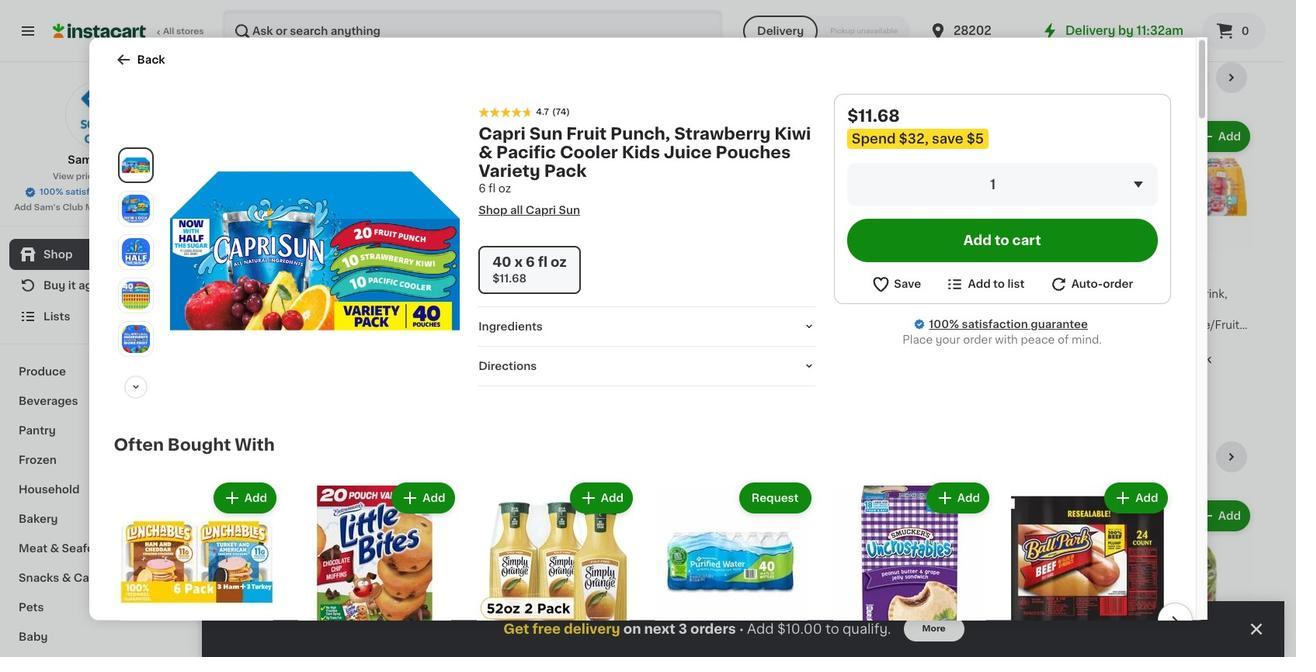 Task type: locate. For each thing, give the bounding box(es) containing it.
satisfaction inside the "100% satisfaction guarantee" 'link'
[[962, 318, 1028, 329]]

$10.00
[[778, 624, 822, 636]]

household link
[[9, 475, 189, 505]]

16 left 01 at top
[[1128, 266, 1148, 284]]

1 horizontal spatial many in stock button
[[971, 0, 1106, 36]]

guarantee inside button
[[120, 188, 165, 197]]

$ right 40
[[531, 266, 537, 276]]

0 horizontal spatial 16
[[676, 16, 688, 27]]

1 vertical spatial club
[[62, 204, 83, 212]]

guarantee
[[120, 188, 165, 197], [1031, 318, 1088, 329]]

member's up 'free'
[[381, 289, 435, 300]]

24 right flavored, at the bottom of page
[[1208, 336, 1222, 346]]

member's for 5
[[528, 289, 583, 300]]

2 horizontal spatial variety
[[676, 304, 714, 315]]

satisfaction
[[65, 188, 117, 197], [962, 318, 1028, 329]]

$ left 70
[[974, 266, 980, 276]]

variety inside ocean spray juice drink variety pack
[[676, 304, 714, 315]]

1 member's from the left
[[381, 289, 435, 300]]

16 up sponsored badge image
[[676, 16, 688, 27]]

1 horizontal spatial $11.68
[[847, 107, 900, 124]]

save left the "$5"
[[932, 132, 964, 144]]

oz right ingredients
[[574, 320, 587, 331]]

2 member's from the left
[[528, 289, 583, 300]]

100% up the "100% satisfaction guarantee" 'link'
[[1009, 289, 1038, 300]]

snacks & candy link
[[9, 564, 189, 593]]

2 horizontal spatial 24
[[1208, 336, 1222, 346]]

0 horizontal spatial 3
[[381, 1, 388, 12]]

x inside 40 x 6 fl oz $11.68
[[515, 256, 523, 268]]

item carousel region containing add
[[92, 473, 1193, 658]]

16 oz
[[676, 16, 703, 27]]

0 horizontal spatial capri sun fruit punch, strawberry kiwi & pacific cooler kids juice pouches variety pack
[[233, 289, 354, 362]]

lb for 3 x 3 lb
[[409, 1, 420, 12]]

& right meat at the left
[[50, 544, 59, 555]]

0 horizontal spatial shop
[[43, 249, 73, 260]]

fl up shop all capri sun
[[489, 183, 496, 193]]

member's inside member's mark 100% pulp free orange juice 2 x 52 fl oz
[[381, 289, 435, 300]]

2 mark from the left
[[586, 289, 613, 300]]

lists
[[43, 311, 70, 322]]

100% satisfaction guarantee down 'view pricing policy' link
[[40, 188, 165, 197]]

1 horizontal spatial capri
[[479, 125, 526, 141]]

1 vertical spatial fruit
[[289, 289, 313, 300]]

$4.66 element
[[823, 639, 959, 658]]

with
[[235, 437, 275, 453]]

0 horizontal spatial delivery
[[757, 26, 804, 37]]

satisfaction down "apple"
[[962, 318, 1028, 329]]

0 vertical spatial kids
[[622, 144, 660, 160]]

x inside member's mark strawberry lemonade 2 x 52 fl oz
[[538, 320, 544, 331]]

16
[[676, 16, 688, 27], [1128, 266, 1148, 284]]

add to list
[[968, 278, 1025, 289]]

beverages link
[[9, 387, 189, 416]]

& left candy
[[62, 573, 71, 584]]

0 vertical spatial satisfaction
[[65, 188, 117, 197]]

$ inside $ 11 68
[[236, 266, 242, 276]]

$ for 7
[[974, 266, 980, 276]]

often
[[114, 437, 164, 453]]

5
[[528, 1, 535, 12], [547, 1, 554, 12], [537, 266, 550, 284], [833, 266, 845, 284]]

often bought with
[[114, 437, 275, 453]]

& left pulp
[[321, 304, 330, 315]]

1 vertical spatial kiwi
[[296, 304, 318, 315]]

item carousel region containing fresh vegetables
[[233, 442, 1254, 658]]

24 inside "welch's juice drink, orange pineapple/grape/fruit punch flavored, 24 pack"
[[1208, 336, 1222, 346]]

1 vertical spatial cooler
[[273, 320, 309, 331]]

1 vertical spatial shop
[[43, 249, 73, 260]]

lb for 5 x 5 lb
[[557, 1, 568, 12]]

6
[[479, 183, 486, 193], [526, 256, 535, 268], [390, 266, 402, 284]]

spend $32, save $5
[[852, 132, 984, 144]]

oz inside member's mark 100% pulp free orange juice 2 x 52 fl oz
[[426, 320, 439, 331]]

pacific down 11
[[233, 320, 270, 331]]

oz up all
[[499, 183, 511, 193]]

vegetables
[[285, 449, 382, 465]]

1 vertical spatial satisfaction
[[962, 318, 1028, 329]]

&
[[479, 144, 493, 160], [321, 304, 330, 315], [50, 544, 59, 555], [62, 573, 71, 584]]

$ inside $ 6 76
[[384, 266, 390, 276]]

$ up 'auto-order'
[[1122, 266, 1128, 276]]

0 horizontal spatial guarantee
[[120, 188, 165, 197]]

0 horizontal spatial variety
[[316, 336, 354, 346]]

$ inside $ 5 24
[[531, 266, 537, 276]]

1 horizontal spatial member's
[[528, 289, 583, 300]]

in
[[283, 4, 293, 15], [1020, 19, 1031, 30], [578, 339, 588, 350], [725, 339, 735, 350], [873, 339, 883, 350], [1168, 354, 1178, 365]]

capri inside item carousel region
[[233, 289, 262, 300]]

oz down sun
[[551, 256, 567, 268]]

all stores
[[163, 27, 204, 36]]

to left cart
[[995, 234, 1009, 246]]

sponsored badge image
[[676, 31, 723, 40]]

1 vertical spatial capri
[[233, 289, 262, 300]]

0 vertical spatial punch,
[[611, 125, 671, 141]]

pouches
[[716, 144, 791, 160], [266, 336, 313, 346]]

16 inside item carousel region
[[1128, 266, 1148, 284]]

1 vertical spatial variety
[[676, 304, 714, 315]]

1 vertical spatial punch,
[[316, 289, 354, 300]]

shop up buy at the top left of page
[[43, 249, 73, 260]]

0 horizontal spatial kids
[[312, 320, 336, 331]]

fl right 86
[[1007, 336, 1015, 346]]

0 horizontal spatial sun
[[265, 289, 286, 300]]

0
[[1242, 26, 1250, 37]]

0 horizontal spatial 24
[[551, 266, 564, 276]]

4.7 (74)
[[536, 107, 570, 116]]

product group
[[676, 0, 811, 43], [233, 118, 368, 422], [381, 118, 516, 355], [528, 118, 663, 355], [676, 118, 811, 369], [823, 118, 959, 355], [1119, 118, 1254, 371], [114, 479, 280, 658], [292, 479, 458, 658], [470, 479, 636, 658], [649, 479, 814, 658], [827, 479, 993, 658], [1005, 479, 1171, 658], [233, 498, 368, 658], [381, 498, 516, 658], [528, 498, 663, 658], [676, 498, 811, 658], [823, 498, 959, 658], [971, 498, 1106, 658], [1119, 498, 1254, 658]]

0 horizontal spatial lemonade
[[591, 304, 649, 315]]

guarantee up of
[[1031, 318, 1088, 329]]

0 horizontal spatial capri
[[233, 289, 262, 300]]

spend
[[852, 132, 896, 144]]

delivery button
[[743, 16, 818, 47]]

$ left 59
[[531, 646, 537, 656]]

1 field
[[847, 162, 1158, 206]]

0 horizontal spatial many in stock button
[[233, 0, 368, 20]]

$ for 6
[[384, 266, 390, 276]]

1 vertical spatial 100% satisfaction guarantee
[[929, 318, 1088, 329]]

0 vertical spatial variety
[[479, 162, 540, 179]]

$11.68 up spend
[[847, 107, 900, 124]]

0 horizontal spatial pacific
[[233, 320, 270, 331]]

1 horizontal spatial mark
[[586, 289, 613, 300]]

delivery inside button
[[757, 26, 804, 37]]

drink
[[782, 289, 811, 300]]

2 up directions
[[528, 320, 535, 331]]

0 horizontal spatial (74)
[[291, 336, 312, 346]]

buy
[[43, 280, 66, 291]]

100% satisfaction guarantee up with at the right of the page
[[929, 318, 1088, 329]]

$ inside $ 16 01
[[1122, 266, 1128, 276]]

sam's down view
[[34, 204, 60, 212]]

$
[[236, 266, 242, 276], [384, 266, 390, 276], [531, 266, 537, 276], [974, 266, 980, 276], [1122, 266, 1128, 276], [531, 646, 537, 656]]

guarantee down policy
[[120, 188, 165, 197]]

$32,
[[899, 132, 929, 144]]

6 fl oz
[[479, 183, 511, 193]]

$11.68 inside 40 x 6 fl oz $11.68
[[493, 273, 527, 284]]

$11.68 down 40
[[493, 273, 527, 284]]

1 horizontal spatial guarantee
[[1031, 318, 1088, 329]]

all
[[510, 204, 523, 215]]

0 vertical spatial fruit
[[566, 125, 607, 141]]

$ 5 24
[[531, 266, 564, 284]]

capri
[[526, 204, 556, 215]]

instacart logo image
[[53, 22, 146, 40]]

auto-order button
[[1049, 274, 1133, 294]]

capri up 6 fl oz on the left of page
[[479, 125, 526, 141]]

1 vertical spatial order
[[963, 334, 992, 345]]

100% down 40
[[468, 289, 497, 300]]

meat & seafood link
[[9, 534, 189, 564]]

0 horizontal spatial satisfaction
[[65, 188, 117, 197]]

1 horizontal spatial 16
[[1128, 266, 1148, 284]]

shop for shop
[[43, 249, 73, 260]]

fresh vegetables
[[233, 449, 382, 465]]

orange down welch's
[[1119, 304, 1159, 315]]

variety
[[479, 162, 540, 179], [676, 304, 714, 315], [316, 336, 354, 346]]

orange inside "welch's juice drink, orange pineapple/grape/fruit punch flavored, 24 pack"
[[1119, 304, 1159, 315]]

to inside get free delivery on next 3 orders • add $10.00 to qualify.
[[826, 624, 839, 636]]

mark inside member's mark strawberry lemonade 2 x 52 fl oz
[[586, 289, 613, 300]]

$ left 76
[[384, 266, 390, 276]]

pets
[[19, 603, 44, 614]]

order inside button
[[1103, 278, 1133, 289]]

1 vertical spatial save
[[154, 204, 175, 212]]

sun
[[559, 204, 580, 215]]

6 up shop all capri sun
[[479, 183, 486, 193]]

1 mark from the left
[[438, 289, 465, 300]]

member's down $ 5 24
[[528, 289, 583, 300]]

capri sun fruit punch, strawberry kiwi & pacific cooler kids juice pouches variety pack
[[479, 125, 811, 179], [233, 289, 354, 362]]

100% satisfaction guarantee inside button
[[40, 188, 165, 197]]

1 horizontal spatial 52
[[547, 320, 561, 331]]

directions button
[[479, 358, 815, 374]]

product group containing 16 oz
[[676, 0, 811, 43]]

3 member's from the left
[[823, 289, 878, 300]]

lemonade inside member's mark natural lemonade
[[879, 304, 937, 315]]

1 orange from the left
[[435, 304, 475, 315]]

many
[[249, 4, 280, 15], [986, 19, 1018, 30], [544, 339, 575, 350], [691, 339, 723, 350], [839, 339, 870, 350], [1134, 354, 1165, 365]]

fl right 40
[[538, 256, 548, 268]]

None search field
[[222, 9, 723, 53]]

0 vertical spatial order
[[1103, 278, 1133, 289]]

club inside sam's club link
[[104, 155, 130, 165]]

1 horizontal spatial shop
[[479, 204, 508, 215]]

1 horizontal spatial (74)
[[552, 107, 570, 116]]

3 mark from the left
[[881, 289, 908, 300]]

0 horizontal spatial kiwi
[[296, 304, 318, 315]]

1 lemonade from the left
[[591, 304, 649, 315]]

kiwi inside item carousel region
[[296, 304, 318, 315]]

sun
[[530, 125, 563, 141], [265, 289, 286, 300]]

1
[[990, 178, 996, 190]]

0 vertical spatial (74)
[[552, 107, 570, 116]]

ingredients
[[479, 321, 543, 332]]

club inside add sam's club membership to save link
[[62, 204, 83, 212]]

1 horizontal spatial 24
[[846, 266, 859, 276]]

100% down view
[[40, 188, 63, 197]]

0 horizontal spatial cooler
[[273, 320, 309, 331]]

bought
[[168, 437, 231, 453]]

52 right ingredients
[[547, 320, 561, 331]]

1 horizontal spatial kids
[[622, 144, 660, 160]]

0 vertical spatial capri sun fruit punch, strawberry kiwi & pacific cooler kids juice pouches variety pack
[[479, 125, 811, 179]]

0 horizontal spatial 52
[[399, 320, 413, 331]]

to right the $10.00
[[826, 624, 839, 636]]

pacific down 4.7
[[496, 144, 556, 160]]

shop down 6 fl oz on the left of page
[[479, 204, 508, 215]]

delivery for delivery
[[757, 26, 804, 37]]

sam's up the pricing
[[68, 155, 101, 165]]

fl inside 40 x 6 fl oz $11.68
[[538, 256, 548, 268]]

oz up sponsored badge image
[[690, 16, 703, 27]]

0 vertical spatial sam's
[[68, 155, 101, 165]]

2 down pulp
[[381, 320, 387, 331]]

24 up natural on the top right of page
[[846, 266, 859, 276]]

enlarge juice & nectars capri sun fruit punch, strawberry kiwi & pacific cooler kids juice pouches variety pack angle_left (opens in a new tab) image
[[122, 195, 150, 223]]

2 horizontal spatial member's
[[823, 289, 878, 300]]

fl down $ 5 24
[[564, 320, 571, 331]]

0 vertical spatial pouches
[[716, 144, 791, 160]]

lb inside 3 x 3 lb button
[[409, 1, 420, 12]]

lemonade inside member's mark strawberry lemonade 2 x 52 fl oz
[[591, 304, 649, 315]]

2 left 86
[[971, 336, 978, 346]]

save
[[932, 132, 964, 144], [154, 204, 175, 212]]

orange right 'free'
[[435, 304, 475, 315]]

0 horizontal spatial club
[[62, 204, 83, 212]]

mott's
[[971, 289, 1006, 300]]

1 vertical spatial pacific
[[233, 320, 270, 331]]

2 lemonade from the left
[[879, 304, 937, 315]]

snacks & candy
[[19, 573, 111, 584]]

orange
[[435, 304, 475, 315], [1119, 304, 1159, 315]]

0 vertical spatial kiwi
[[775, 125, 811, 141]]

oz down (81)
[[1017, 336, 1030, 346]]

2 52 from the left
[[547, 320, 561, 331]]

$ left 68
[[236, 266, 242, 276]]

1 horizontal spatial club
[[104, 155, 130, 165]]

cart
[[1013, 234, 1041, 246]]

0 horizontal spatial 6
[[390, 266, 402, 284]]

2 horizontal spatial mark
[[881, 289, 908, 300]]

40
[[493, 256, 511, 268]]

1 horizontal spatial 2
[[528, 320, 535, 331]]

member's up natural on the top right of page
[[823, 289, 878, 300]]

24 up member's mark strawberry lemonade 2 x 52 fl oz
[[551, 266, 564, 276]]

0 horizontal spatial save
[[154, 204, 175, 212]]

11:32am
[[1137, 25, 1184, 37]]

view
[[53, 172, 74, 181]]

100% inside member's mark 100% pulp free orange juice 2 x 52 fl oz
[[468, 289, 497, 300]]

2 orange from the left
[[1119, 304, 1159, 315]]

1 vertical spatial (74)
[[291, 336, 312, 346]]

delivery
[[564, 624, 620, 636]]

1 horizontal spatial pouches
[[716, 144, 791, 160]]

0 vertical spatial guarantee
[[120, 188, 165, 197]]

free
[[532, 624, 561, 636]]

capri down 11
[[233, 289, 262, 300]]

1 horizontal spatial orange
[[1119, 304, 1159, 315]]

lemonade up ingredients button
[[591, 304, 649, 315]]

satisfaction down the pricing
[[65, 188, 117, 197]]

oz down 'free'
[[426, 320, 439, 331]]

2 horizontal spatial 3
[[679, 624, 687, 636]]

fl inside member's mark 100% pulp free orange juice 2 x 52 fl oz
[[416, 320, 423, 331]]

0 horizontal spatial pouches
[[266, 336, 313, 346]]

2 inside member's mark 100% pulp free orange juice 2 x 52 fl oz
[[381, 320, 387, 331]]

directions
[[479, 360, 537, 371]]

pineapple/grape/fruit
[[1119, 320, 1240, 331]]

of
[[1058, 334, 1069, 345]]

1 horizontal spatial sun
[[530, 125, 563, 141]]

0 vertical spatial capri
[[479, 125, 526, 141]]

pricing
[[76, 172, 107, 181]]

lb inside 5 x 5 lb button
[[557, 1, 568, 12]]

snacks
[[19, 573, 59, 584]]

1 vertical spatial capri sun fruit punch, strawberry kiwi & pacific cooler kids juice pouches variety pack
[[233, 289, 354, 362]]

1 horizontal spatial 100% satisfaction guarantee
[[929, 318, 1088, 329]]

1 horizontal spatial lemonade
[[879, 304, 937, 315]]

club up policy
[[104, 155, 130, 165]]

52 down 'free'
[[399, 320, 413, 331]]

fl
[[489, 183, 496, 193], [538, 256, 548, 268], [416, 320, 423, 331], [564, 320, 571, 331], [1007, 336, 1015, 346]]

sun down 4.7
[[530, 125, 563, 141]]

club down the '100% satisfaction guarantee' button in the left of the page
[[62, 204, 83, 212]]

2 many in stock button from the left
[[971, 0, 1106, 36]]

mark
[[438, 289, 465, 300], [586, 289, 613, 300], [881, 289, 908, 300]]

1 vertical spatial 16
[[1128, 266, 1148, 284]]

drink,
[[1196, 289, 1228, 300]]

100% up your
[[929, 318, 959, 329]]

mark inside member's mark 100% pulp free orange juice 2 x 52 fl oz
[[438, 289, 465, 300]]

member's inside member's mark strawberry lemonade 2 x 52 fl oz
[[528, 289, 583, 300]]

lemonade
[[591, 304, 649, 315], [879, 304, 937, 315]]

1 horizontal spatial satisfaction
[[962, 318, 1028, 329]]

membership
[[85, 204, 141, 212]]

sun down 68
[[265, 289, 286, 300]]

pulp
[[381, 304, 405, 315]]

lemonade down save at right top
[[879, 304, 937, 315]]

punch
[[1119, 336, 1153, 346]]

6 right 40
[[526, 256, 535, 268]]

sam's club logo image
[[65, 81, 133, 149]]

treatment tracker modal dialog
[[202, 602, 1285, 658]]

24 inside 5 24
[[846, 266, 859, 276]]

0 vertical spatial pacific
[[496, 144, 556, 160]]

1 many in stock button from the left
[[233, 0, 368, 20]]

1 horizontal spatial pacific
[[496, 144, 556, 160]]

fl down 'free'
[[416, 320, 423, 331]]

many in stock button
[[233, 0, 368, 20], [971, 0, 1106, 36]]

strawberry
[[674, 125, 771, 141], [233, 304, 293, 315], [528, 304, 588, 315]]

save right enlarge juice & nectars capri sun fruit punch, strawberry kiwi & pacific cooler kids juice pouches variety pack angle_left (opens in a new tab) image
[[154, 204, 175, 212]]

1 52 from the left
[[399, 320, 413, 331]]

1 vertical spatial sun
[[265, 289, 286, 300]]

enlarge juice & nectars capri sun fruit punch, strawberry kiwi & pacific cooler kids juice pouches variety pack hero (opens in a new tab) image
[[122, 151, 150, 179]]

x
[[390, 1, 397, 12], [538, 1, 545, 12], [515, 256, 523, 268], [390, 320, 397, 331], [538, 320, 544, 331], [980, 336, 987, 346]]

2 lb from the left
[[557, 1, 568, 12]]

$ for 5
[[531, 266, 537, 276]]

juice inside member's mark 100% pulp free orange juice 2 x 52 fl oz
[[478, 304, 508, 315]]

many in stock
[[249, 4, 327, 15], [986, 19, 1064, 30], [544, 339, 622, 350], [691, 339, 769, 350], [839, 339, 917, 350], [1134, 354, 1212, 365]]

x for 2
[[980, 336, 987, 346]]

1 horizontal spatial delivery
[[1066, 25, 1116, 37]]

0 horizontal spatial mark
[[438, 289, 465, 300]]

add sam's club membership to save
[[14, 204, 175, 212]]

0 vertical spatial sun
[[530, 125, 563, 141]]

strawberry inside member's mark strawberry lemonade 2 x 52 fl oz
[[528, 304, 588, 315]]

100% satisfaction guarantee
[[40, 188, 165, 197], [929, 318, 1088, 329]]

enlarge juice & nectars capri sun fruit punch, strawberry kiwi & pacific cooler kids juice pouches variety pack angle_right (opens in a new tab) image
[[122, 238, 150, 266]]

1 vertical spatial $11.68
[[493, 273, 527, 284]]

pack inside ocean spray juice drink variety pack
[[717, 304, 743, 315]]

0 horizontal spatial lb
[[409, 1, 420, 12]]

1 horizontal spatial fruit
[[566, 125, 607, 141]]

next
[[644, 624, 676, 636]]

item carousel region
[[233, 62, 1254, 430], [233, 442, 1254, 658], [92, 473, 1193, 658]]

$ inside "$ 7 70"
[[974, 266, 980, 276]]

juice inside ocean spray juice drink variety pack
[[749, 289, 779, 300]]

0 horizontal spatial 2
[[381, 320, 387, 331]]

6 left 76
[[390, 266, 402, 284]]

1 lb from the left
[[409, 1, 420, 12]]



Task type: vqa. For each thing, say whether or not it's contained in the screenshot.
Add BUTTON
yes



Task type: describe. For each thing, give the bounding box(es) containing it.
28202
[[954, 25, 992, 37]]

product group containing 11
[[233, 118, 368, 422]]

$ 6 76
[[384, 266, 416, 284]]

0 horizontal spatial order
[[963, 334, 992, 345]]

5 x 5 lb button
[[528, 0, 663, 14]]

natural
[[823, 304, 876, 315]]

3 x 3 lb button
[[381, 0, 516, 14]]

pantry link
[[9, 416, 189, 446]]

3 x 3 lb
[[381, 1, 420, 12]]

mind.
[[1072, 334, 1102, 345]]

mott's 100% original apple juice
[[971, 289, 1083, 315]]

1 horizontal spatial sam's
[[68, 155, 101, 165]]

70
[[993, 266, 1005, 276]]

sam's club link
[[65, 81, 133, 168]]

bakery link
[[9, 505, 189, 534]]

100% satisfaction guarantee button
[[24, 183, 174, 199]]

satisfaction inside the '100% satisfaction guarantee' button
[[65, 188, 117, 197]]

1 horizontal spatial 6
[[479, 183, 486, 193]]

orange inside member's mark 100% pulp free orange juice 2 x 52 fl oz
[[435, 304, 475, 315]]

sam's club
[[68, 155, 130, 165]]

buy it again link
[[9, 270, 189, 301]]

candy
[[74, 573, 111, 584]]

more button
[[904, 618, 965, 642]]

again
[[78, 280, 109, 291]]

item carousel region containing 11
[[233, 62, 1254, 430]]

2 x 86 fl oz
[[971, 336, 1030, 346]]

get free delivery on next 3 orders • add $10.00 to qualify.
[[504, 624, 891, 636]]

$ 7 70
[[974, 266, 1005, 284]]

$ for 11
[[236, 266, 242, 276]]

juice inside mott's 100% original apple juice
[[1006, 304, 1036, 315]]

pantry
[[19, 426, 56, 437]]

1 horizontal spatial kiwi
[[775, 125, 811, 141]]

oz inside 40 x 6 fl oz $11.68
[[551, 256, 567, 268]]

save
[[894, 278, 921, 289]]

5 x 5 lb
[[528, 1, 568, 12]]

auto-
[[1072, 278, 1103, 289]]

0 vertical spatial cooler
[[560, 144, 618, 160]]

bakery
[[19, 514, 58, 525]]

all stores link
[[53, 9, 205, 53]]

on
[[624, 624, 641, 636]]

lemonade for strawberry
[[591, 304, 649, 315]]

back button
[[114, 50, 165, 68]]

seafood
[[62, 544, 109, 555]]

juice inside "welch's juice drink, orange pineapple/grape/fruit punch flavored, 24 pack"
[[1164, 289, 1193, 300]]

x for 3
[[390, 1, 397, 12]]

$ for 16
[[1122, 266, 1128, 276]]

place your order with peace of mind.
[[903, 334, 1102, 345]]

2 horizontal spatial 2
[[971, 336, 978, 346]]

59
[[551, 646, 564, 656]]

household
[[19, 485, 80, 496]]

100% inside the "100% satisfaction guarantee" 'link'
[[929, 318, 959, 329]]

enlarge juice & nectars capri sun fruit punch, strawberry kiwi & pacific cooler kids juice pouches variety pack angle_top (opens in a new tab) image
[[122, 325, 150, 353]]

delivery by 11:32am
[[1066, 25, 1184, 37]]

product group containing request
[[649, 479, 814, 658]]

& inside item carousel region
[[321, 304, 330, 315]]

add to cart button
[[847, 218, 1158, 262]]

1 horizontal spatial 3
[[400, 1, 407, 12]]

juice & nectars capri sun fruit punch, strawberry kiwi & pacific cooler kids juice pouches variety pack hero image
[[170, 106, 460, 396]]

frozen
[[19, 455, 57, 466]]

get
[[504, 624, 529, 636]]

16 inside button
[[676, 16, 688, 27]]

2 horizontal spatial strawberry
[[674, 125, 771, 141]]

sun inside item carousel region
[[265, 289, 286, 300]]

6 inside 40 x 6 fl oz $11.68
[[526, 256, 535, 268]]

fl inside member's mark strawberry lemonade 2 x 52 fl oz
[[564, 320, 571, 331]]

76
[[404, 266, 416, 276]]

11
[[242, 266, 258, 284]]

52 inside member's mark strawberry lemonade 2 x 52 fl oz
[[547, 320, 561, 331]]

7
[[980, 266, 991, 284]]

x for 40
[[515, 256, 523, 268]]

01
[[1150, 266, 1161, 276]]

0 horizontal spatial punch,
[[316, 289, 354, 300]]

100% inside mott's 100% original apple juice
[[1009, 289, 1038, 300]]

back
[[137, 54, 165, 64]]

100% satisfaction guarantee link
[[929, 316, 1088, 332]]

6 inside item carousel region
[[390, 266, 402, 284]]

ocean spray juice drink variety pack
[[676, 289, 811, 315]]

many in stock inside product group
[[1134, 354, 1212, 365]]

shop link
[[9, 239, 189, 270]]

baby
[[19, 632, 48, 643]]

$5
[[967, 132, 984, 144]]

welch's juice drink, orange pineapple/grape/fruit punch flavored, 24 pack
[[1119, 289, 1251, 346]]

1 horizontal spatial punch,
[[611, 125, 671, 141]]

enlarge juice & nectars capri sun fruit punch, strawberry kiwi & pacific cooler kids juice pouches variety pack angle_back (opens in a new tab) image
[[122, 282, 150, 310]]

pets link
[[9, 593, 189, 623]]

x inside member's mark 100% pulp free orange juice 2 x 52 fl oz
[[390, 320, 397, 331]]

pouches inside item carousel region
[[266, 336, 313, 346]]

pacific inside item carousel region
[[233, 320, 270, 331]]

0 vertical spatial $11.68
[[847, 107, 900, 124]]

mark for 6
[[438, 289, 465, 300]]

by
[[1119, 25, 1134, 37]]

original
[[1041, 289, 1083, 300]]

produce
[[19, 367, 66, 378]]

lemonade for natural
[[879, 304, 937, 315]]

with
[[995, 334, 1018, 345]]

baby link
[[9, 623, 189, 652]]

delivery for delivery by 11:32am
[[1066, 25, 1116, 37]]

product group containing 6
[[381, 118, 516, 355]]

peace
[[1021, 334, 1055, 345]]

1 horizontal spatial variety
[[479, 162, 540, 179]]

it
[[68, 280, 76, 291]]

orders
[[691, 624, 736, 636]]

(74) inside item carousel region
[[291, 336, 312, 346]]

mark for 5
[[586, 289, 613, 300]]

52 inside member's mark 100% pulp free orange juice 2 x 52 fl oz
[[399, 320, 413, 331]]

ingredients button
[[479, 319, 815, 334]]

cooler inside item carousel region
[[273, 320, 309, 331]]

add to list button
[[946, 274, 1025, 294]]

to down 70
[[994, 278, 1005, 289]]

variety inside product group
[[316, 336, 354, 346]]

40 x 6 fl oz $11.68
[[493, 256, 567, 284]]

ocean
[[676, 289, 712, 300]]

x for 5
[[538, 1, 545, 12]]

produce link
[[9, 357, 189, 387]]

24 inside $ 5 24
[[551, 266, 564, 276]]

guarantee inside 'link'
[[1031, 318, 1088, 329]]

(81)
[[1028, 320, 1049, 331]]

meat & seafood
[[19, 544, 109, 555]]

4.7
[[536, 107, 549, 116]]

to right membership
[[143, 204, 152, 212]]

free
[[408, 304, 432, 315]]

oz inside button
[[690, 16, 703, 27]]

apple
[[971, 304, 1003, 315]]

pack inside "welch's juice drink, orange pineapple/grape/fruit punch flavored, 24 pack"
[[1225, 336, 1251, 346]]

2 inside member's mark strawberry lemonade 2 x 52 fl oz
[[528, 320, 535, 331]]

0 horizontal spatial sam's
[[34, 204, 60, 212]]

& up 6 fl oz on the left of page
[[479, 144, 493, 160]]

member's for 6
[[381, 289, 435, 300]]

1 horizontal spatial capri sun fruit punch, strawberry kiwi & pacific cooler kids juice pouches variety pack
[[479, 125, 811, 179]]

100% inside the '100% satisfaction guarantee' button
[[40, 188, 63, 197]]

shop for shop all capri sun
[[479, 204, 508, 215]]

28202 button
[[929, 9, 1022, 53]]

service type group
[[743, 16, 910, 47]]

1 vertical spatial kids
[[312, 320, 336, 331]]

oz inside member's mark strawberry lemonade 2 x 52 fl oz
[[574, 320, 587, 331]]

member's inside member's mark natural lemonade
[[823, 289, 878, 300]]

(74) button
[[552, 106, 570, 118]]

3 inside get free delivery on next 3 orders • add $10.00 to qualify.
[[679, 624, 687, 636]]

0 horizontal spatial strawberry
[[233, 304, 293, 315]]

list
[[1008, 278, 1025, 289]]

mark inside member's mark natural lemonade
[[881, 289, 908, 300]]

$8.14 element
[[381, 639, 516, 658]]

add inside get free delivery on next 3 orders • add $10.00 to qualify.
[[747, 624, 774, 636]]

spray
[[715, 289, 746, 300]]

qualify.
[[843, 624, 891, 636]]

1 horizontal spatial save
[[932, 132, 964, 144]]

view pricing policy
[[53, 172, 136, 181]]

meat
[[19, 544, 47, 555]]

product group containing 16
[[1119, 118, 1254, 371]]

auto-order
[[1072, 278, 1133, 289]]

0 horizontal spatial fruit
[[289, 289, 313, 300]]



